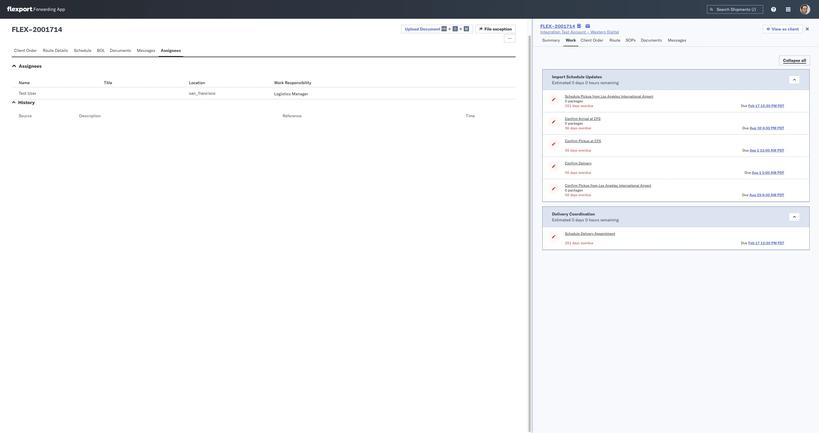 Task type: describe. For each thing, give the bounding box(es) containing it.
56
[[565, 126, 570, 130]]

56 days overdue
[[565, 126, 591, 130]]

17 for first feb 17 12:30 pm pst button from the bottom of the page
[[756, 241, 760, 245]]

summary
[[543, 38, 560, 43]]

confirm for confirm arrival at cfs 0 packages
[[565, 116, 578, 121]]

work for work
[[566, 38, 576, 43]]

sops
[[626, 38, 636, 43]]

feb for first feb 17 12:30 pm pst button from the bottom of the page
[[749, 241, 755, 245]]

1 horizontal spatial -
[[587, 29, 590, 35]]

test user
[[19, 91, 36, 96]]

order for left client order button
[[26, 48, 37, 53]]

from for 251 days overdue
[[593, 94, 600, 99]]

forwarding app link
[[7, 6, 65, 12]]

0 inside confirm arrival at cfs 0 packages
[[565, 121, 567, 126]]

route details
[[43, 48, 68, 53]]

0 horizontal spatial client order button
[[12, 45, 41, 57]]

all
[[802, 58, 806, 63]]

schedule button
[[72, 45, 95, 57]]

time
[[466, 113, 475, 118]]

due aug 29 8:30 am pdt
[[742, 193, 785, 197]]

due for aug 30 4:30 pm pdt button
[[743, 126, 749, 130]]

collapse all button
[[780, 56, 810, 65]]

12:30 for first feb 17 12:30 pm pst button from the bottom of the page
[[761, 241, 771, 245]]

work responsibility
[[274, 80, 311, 85]]

251 for first feb 17 12:30 pm pst button from the top
[[565, 104, 572, 108]]

reference
[[283, 113, 302, 118]]

import schedule updates estimated 0 days 0 hours remaining
[[552, 74, 619, 85]]

overdue for first feb 17 12:30 pm pst button from the bottom of the page
[[581, 241, 594, 245]]

integration test account - western digital link
[[541, 29, 619, 35]]

aug for aug 30 4:30 pm pdt
[[750, 126, 757, 130]]

updates
[[586, 74, 602, 79]]

0 horizontal spatial messages button
[[135, 45, 159, 57]]

angeles for 58 days overdue
[[605, 183, 618, 188]]

schedule inside import schedule updates estimated 0 days 0 hours remaining
[[567, 74, 585, 79]]

1 horizontal spatial client order button
[[579, 35, 607, 46]]

view
[[772, 26, 782, 32]]

digital
[[607, 29, 619, 35]]

0 inside schedule pickup from los angeles international airport 0 packages
[[565, 99, 567, 103]]

bol button
[[95, 45, 108, 57]]

overdue for first feb 17 12:30 pm pst button from the top
[[581, 104, 594, 108]]

appointment
[[595, 231, 615, 236]]

251 for first feb 17 12:30 pm pst button from the bottom of the page
[[565, 241, 572, 245]]

0 horizontal spatial 2001714
[[33, 25, 62, 34]]

document
[[420, 26, 440, 32]]

file
[[485, 26, 492, 32]]

pdt for aug 30 4:30 pm pdt
[[778, 126, 785, 130]]

confirm delivery
[[565, 161, 592, 165]]

days for first feb 17 12:30 pm pst button from the bottom of the page
[[573, 241, 580, 245]]

summary button
[[540, 35, 564, 46]]

30
[[758, 126, 762, 130]]

schedule delivery appointment
[[565, 231, 615, 236]]

am for 8:30
[[771, 193, 777, 197]]

0 horizontal spatial documents button
[[108, 45, 135, 57]]

schedule for schedule pickup from los angeles international airport 0 packages
[[565, 94, 580, 99]]

as
[[783, 26, 787, 32]]

integration
[[541, 29, 561, 35]]

12:00
[[760, 148, 770, 152]]

1 horizontal spatial 2001714
[[555, 23, 575, 29]]

confirm pickup at cfs button
[[565, 139, 601, 143]]

pickup for confirm pickup at cfs
[[579, 139, 590, 143]]

upload document button
[[401, 25, 473, 33]]

description
[[79, 113, 101, 118]]

logistics
[[274, 91, 291, 96]]

airport for schedule pickup from los angeles international airport
[[642, 94, 654, 99]]

airport for confirm pickup from los angeles international airport
[[640, 183, 652, 188]]

confirm pickup at cfs
[[565, 139, 601, 143]]

4:30
[[763, 126, 770, 130]]

aug 30 4:30 pm pdt button
[[750, 126, 785, 130]]

confirm arrival at cfs button
[[565, 116, 601, 121]]

user
[[28, 91, 36, 96]]

arrival
[[579, 116, 589, 121]]

aug 29 8:30 am pdt button
[[750, 193, 785, 197]]

251 days overdue for first feb 17 12:30 pm pst button from the top
[[565, 104, 594, 108]]

due feb 17 12:30 pm pst for first feb 17 12:30 pm pst button from the bottom of the page
[[741, 241, 785, 245]]

schedule pickup from los angeles international airport button
[[565, 94, 654, 99]]

cfs for confirm pickup at cfs
[[595, 139, 601, 143]]

55 for confirm pickup at cfs
[[565, 148, 570, 152]]

sep for sep 1 12:00 am pdt
[[750, 148, 756, 152]]

forwarding
[[33, 7, 56, 12]]

client
[[788, 26, 799, 32]]

due feb 17 12:30 pm pst for first feb 17 12:30 pm pst button from the top
[[741, 104, 785, 108]]

due aug 30 4:30 pm pdt
[[743, 126, 785, 130]]

route button
[[607, 35, 624, 46]]

client for right client order button
[[581, 38, 592, 43]]

collapse
[[783, 58, 801, 63]]

1 for 12:00
[[757, 148, 759, 152]]

estimated inside delivery coordination estimated 0 days 0 hours remaining
[[552, 217, 571, 222]]

pst for first feb 17 12:30 pm pst button from the top
[[778, 104, 785, 108]]

55 days overdue for pickup
[[565, 148, 591, 152]]

upload
[[405, 26, 419, 32]]

at for pickup
[[591, 139, 594, 143]]

source
[[19, 113, 32, 118]]

due sep 1 2:00 am pdt
[[745, 170, 785, 175]]

flex-2001714
[[541, 23, 575, 29]]

sep 1 12:00 am pdt button
[[750, 148, 785, 152]]

packages for confirm
[[568, 188, 583, 192]]

client for left client order button
[[14, 48, 25, 53]]

delivery for confirm delivery
[[579, 161, 592, 165]]

0 inside confirm pickup from los angeles international airport 0 packages
[[565, 188, 567, 192]]

1 horizontal spatial documents button
[[639, 35, 666, 46]]

at for arrival
[[590, 116, 593, 121]]

international for schedule pickup from los angeles international airport
[[621, 94, 642, 99]]

pst for first feb 17 12:30 pm pst button from the bottom of the page
[[778, 241, 785, 245]]

delivery coordination estimated 0 days 0 hours remaining
[[552, 211, 619, 222]]

days for first feb 17 12:30 pm pst button from the top
[[573, 104, 580, 108]]

1 for 2:00
[[759, 170, 762, 175]]

from for 58 days overdue
[[591, 183, 598, 188]]

logistics manager
[[274, 91, 308, 96]]

aug for aug 29 8:30 am pdt
[[750, 193, 756, 197]]

251 days overdue for first feb 17 12:30 pm pst button from the bottom of the page
[[565, 241, 594, 245]]

schedule pickup from los angeles international airport 0 packages
[[565, 94, 654, 103]]

cfs for confirm arrival at cfs 0 packages
[[594, 116, 601, 121]]

title
[[104, 80, 112, 85]]

due for aug 29 8:30 am pdt "button"
[[742, 193, 749, 197]]

hours inside delivery coordination estimated 0 days 0 hours remaining
[[589, 217, 600, 222]]

exception
[[493, 26, 512, 32]]

confirm delivery button
[[565, 161, 592, 166]]

confirm pickup from los angeles international airport 0 packages
[[565, 183, 652, 192]]

58 days overdue
[[565, 193, 591, 197]]

1 horizontal spatial messages button
[[666, 35, 690, 46]]

overdue for sep 1 12:00 am pdt button
[[579, 148, 591, 152]]

client order for right client order button
[[581, 38, 604, 43]]

am for 2:00
[[771, 170, 777, 175]]



Task type: locate. For each thing, give the bounding box(es) containing it.
remaining up appointment
[[601, 217, 619, 222]]

app
[[57, 7, 65, 12]]

pdt right 8:30
[[778, 193, 785, 197]]

1 vertical spatial am
[[771, 170, 777, 175]]

am for 12:00
[[771, 148, 777, 152]]

0 vertical spatial at
[[590, 116, 593, 121]]

0 vertical spatial angeles
[[608, 94, 620, 99]]

0 vertical spatial from
[[593, 94, 600, 99]]

pm for schedule pickup from los angeles international airport 0 packages
[[772, 104, 777, 108]]

import
[[552, 74, 566, 79]]

1 vertical spatial documents
[[110, 48, 131, 53]]

1 251 from the top
[[565, 104, 572, 108]]

0 horizontal spatial assignees button
[[19, 63, 42, 69]]

overdue down schedule delivery appointment button
[[581, 241, 594, 245]]

documents button right the sops
[[639, 35, 666, 46]]

file exception button
[[476, 25, 516, 33], [476, 25, 516, 33]]

western
[[591, 29, 606, 35]]

delivery inside delivery coordination estimated 0 days 0 hours remaining
[[552, 211, 568, 217]]

route for route details
[[43, 48, 54, 53]]

documents right bol 'button' on the top left of the page
[[110, 48, 131, 53]]

pickup
[[581, 94, 592, 99], [579, 139, 590, 143], [579, 183, 590, 188]]

1 left 12:00
[[757, 148, 759, 152]]

0 vertical spatial messages
[[668, 38, 687, 43]]

2 12:30 from the top
[[761, 241, 771, 245]]

3 packages from the top
[[568, 188, 583, 192]]

integration test account - western digital
[[541, 29, 619, 35]]

feb for first feb 17 12:30 pm pst button from the top
[[749, 104, 755, 108]]

1 vertical spatial from
[[591, 183, 598, 188]]

2 am from the top
[[771, 170, 777, 175]]

3 am from the top
[[771, 193, 777, 197]]

schedule for schedule delivery appointment
[[565, 231, 580, 236]]

2 estimated from the top
[[552, 217, 571, 222]]

0 horizontal spatial work
[[274, 80, 284, 85]]

work down account
[[566, 38, 576, 43]]

0 vertical spatial due feb 17 12:30 pm pst
[[741, 104, 785, 108]]

client order
[[581, 38, 604, 43], [14, 48, 37, 53]]

1
[[757, 148, 759, 152], [759, 170, 762, 175]]

order down 'western'
[[593, 38, 604, 43]]

feb
[[749, 104, 755, 108], [749, 241, 755, 245]]

am right 12:00
[[771, 148, 777, 152]]

0 horizontal spatial documents
[[110, 48, 131, 53]]

1 vertical spatial airport
[[640, 183, 652, 188]]

1 pst from the top
[[778, 104, 785, 108]]

0 vertical spatial aug
[[750, 126, 757, 130]]

los for 251 days overdue
[[601, 94, 607, 99]]

1 vertical spatial angeles
[[605, 183, 618, 188]]

1 vertical spatial messages
[[137, 48, 155, 53]]

1 vertical spatial at
[[591, 139, 594, 143]]

1 55 days overdue from the top
[[565, 148, 591, 152]]

pickup for confirm pickup from los angeles international airport 0 packages
[[579, 183, 590, 188]]

bol
[[97, 48, 105, 53]]

1 vertical spatial remaining
[[601, 217, 619, 222]]

2 remaining from the top
[[601, 217, 619, 222]]

17
[[756, 104, 760, 108], [756, 241, 760, 245]]

0 vertical spatial 55
[[565, 148, 570, 152]]

sops button
[[624, 35, 639, 46]]

upload document
[[405, 26, 440, 32]]

am right 2:00
[[771, 170, 777, 175]]

0 vertical spatial packages
[[568, 99, 583, 103]]

55 days overdue down confirm pickup at cfs button
[[565, 148, 591, 152]]

documents right sops button
[[641, 38, 662, 43]]

3 pdt from the top
[[778, 170, 785, 175]]

flex-
[[541, 23, 555, 29]]

days for sep 1 2:00 am pdt button
[[570, 170, 578, 175]]

angeles
[[608, 94, 620, 99], [605, 183, 618, 188]]

0 vertical spatial assignees
[[161, 48, 181, 53]]

0 vertical spatial feb 17 12:30 pm pst button
[[749, 104, 785, 108]]

remaining up schedule pickup from los angeles international airport button
[[601, 80, 619, 85]]

overdue for aug 30 4:30 pm pdt button
[[579, 126, 591, 130]]

los inside confirm pickup from los angeles international airport 0 packages
[[599, 183, 605, 188]]

0 horizontal spatial messages
[[137, 48, 155, 53]]

pm for confirm arrival at cfs 0 packages
[[771, 126, 777, 130]]

packages
[[568, 99, 583, 103], [568, 121, 583, 126], [568, 188, 583, 192]]

1 vertical spatial 55
[[565, 170, 570, 175]]

delivery down confirm pickup at cfs button
[[579, 161, 592, 165]]

0 vertical spatial estimated
[[552, 80, 571, 85]]

los inside schedule pickup from los angeles international airport 0 packages
[[601, 94, 607, 99]]

from down updates
[[593, 94, 600, 99]]

remaining inside import schedule updates estimated 0 days 0 hours remaining
[[601, 80, 619, 85]]

0 vertical spatial 251
[[565, 104, 572, 108]]

2 feb from the top
[[749, 241, 755, 245]]

pickup down the 56 days overdue
[[579, 139, 590, 143]]

1 horizontal spatial test
[[562, 29, 570, 35]]

55 up confirm delivery
[[565, 148, 570, 152]]

Search Shipments (/) text field
[[707, 5, 764, 14]]

1 vertical spatial assignees button
[[19, 63, 42, 69]]

packages up the 56 days overdue
[[568, 121, 583, 126]]

1 vertical spatial sep
[[752, 170, 759, 175]]

estimated down 'import'
[[552, 80, 571, 85]]

client order for left client order button
[[14, 48, 37, 53]]

2001714
[[555, 23, 575, 29], [33, 25, 62, 34]]

0 horizontal spatial test
[[19, 91, 27, 96]]

estimated inside import schedule updates estimated 0 days 0 hours remaining
[[552, 80, 571, 85]]

view as client
[[772, 26, 799, 32]]

at right arrival
[[590, 116, 593, 121]]

aug
[[750, 126, 757, 130], [750, 193, 756, 197]]

airport
[[642, 94, 654, 99], [640, 183, 652, 188]]

1 17 from the top
[[756, 104, 760, 108]]

2 251 from the top
[[565, 241, 572, 245]]

confirm up 58
[[565, 183, 578, 188]]

cfs down confirm arrival at cfs 0 packages
[[595, 139, 601, 143]]

at inside button
[[591, 139, 594, 143]]

2 vertical spatial delivery
[[581, 231, 594, 236]]

1 vertical spatial pickup
[[579, 139, 590, 143]]

251 days overdue up confirm arrival at cfs button
[[565, 104, 594, 108]]

1 vertical spatial 17
[[756, 241, 760, 245]]

cfs right arrival
[[594, 116, 601, 121]]

sep for sep 1 2:00 am pdt
[[752, 170, 759, 175]]

work inside button
[[566, 38, 576, 43]]

pst
[[778, 104, 785, 108], [778, 241, 785, 245]]

due sep 1 12:00 am pdt
[[743, 148, 785, 152]]

1 vertical spatial 12:30
[[761, 241, 771, 245]]

55 days overdue down confirm delivery button
[[565, 170, 591, 175]]

packages inside confirm pickup from los angeles international airport 0 packages
[[568, 188, 583, 192]]

history button
[[18, 99, 35, 105]]

packages up confirm arrival at cfs button
[[568, 99, 583, 103]]

overdue down confirm delivery button
[[579, 170, 591, 175]]

days for sep 1 12:00 am pdt button
[[570, 148, 578, 152]]

0 vertical spatial cfs
[[594, 116, 601, 121]]

test left user
[[19, 91, 27, 96]]

confirm down "56"
[[565, 139, 578, 143]]

angeles for 251 days overdue
[[608, 94, 620, 99]]

due for first feb 17 12:30 pm pst button from the bottom of the page
[[741, 241, 748, 245]]

am right 8:30
[[771, 193, 777, 197]]

delivery down delivery coordination estimated 0 days 0 hours remaining
[[581, 231, 594, 236]]

2 feb 17 12:30 pm pst button from the top
[[749, 241, 785, 245]]

overdue down confirm pickup at cfs button
[[579, 148, 591, 152]]

sep 1 2:00 am pdt button
[[752, 170, 785, 175]]

- left 'western'
[[587, 29, 590, 35]]

remaining inside delivery coordination estimated 0 days 0 hours remaining
[[601, 217, 619, 222]]

due for first feb 17 12:30 pm pst button from the top
[[741, 104, 748, 108]]

2 251 days overdue from the top
[[565, 241, 594, 245]]

order for right client order button
[[593, 38, 604, 43]]

0 horizontal spatial assignees
[[19, 63, 42, 69]]

order down flex - 2001714
[[26, 48, 37, 53]]

4 confirm from the top
[[565, 183, 578, 188]]

pdt for sep 1 12:00 am pdt
[[778, 148, 785, 152]]

1 12:30 from the top
[[761, 104, 771, 108]]

1 vertical spatial delivery
[[552, 211, 568, 217]]

international inside confirm pickup from los angeles international airport 0 packages
[[619, 183, 640, 188]]

1 vertical spatial assignees
[[19, 63, 42, 69]]

1 55 from the top
[[565, 148, 570, 152]]

route details button
[[41, 45, 72, 57]]

delivery for schedule delivery appointment
[[581, 231, 594, 236]]

hours down coordination
[[589, 217, 600, 222]]

location
[[189, 80, 205, 85]]

1 confirm from the top
[[565, 116, 578, 121]]

confirm for confirm pickup from los angeles international airport 0 packages
[[565, 183, 578, 188]]

1 vertical spatial 251
[[565, 241, 572, 245]]

client order button
[[579, 35, 607, 46], [12, 45, 41, 57]]

pdt right 2:00
[[778, 170, 785, 175]]

client order down 'western'
[[581, 38, 604, 43]]

1 due feb 17 12:30 pm pst from the top
[[741, 104, 785, 108]]

1 vertical spatial work
[[274, 80, 284, 85]]

0 vertical spatial test
[[562, 29, 570, 35]]

1 vertical spatial international
[[619, 183, 640, 188]]

responsibility
[[285, 80, 311, 85]]

0 vertical spatial am
[[771, 148, 777, 152]]

2001714 up account
[[555, 23, 575, 29]]

2001714 down forwarding app
[[33, 25, 62, 34]]

3 confirm from the top
[[565, 161, 578, 165]]

documents button
[[639, 35, 666, 46], [108, 45, 135, 57]]

confirm inside confirm pickup from los angeles international airport 0 packages
[[565, 183, 578, 188]]

1 vertical spatial aug
[[750, 193, 756, 197]]

2 55 from the top
[[565, 170, 570, 175]]

client
[[581, 38, 592, 43], [14, 48, 25, 53]]

international for confirm pickup from los angeles international airport
[[619, 183, 640, 188]]

2 vertical spatial pm
[[772, 241, 777, 245]]

2 packages from the top
[[568, 121, 583, 126]]

0 vertical spatial work
[[566, 38, 576, 43]]

1 horizontal spatial assignees button
[[159, 45, 183, 57]]

2 due feb 17 12:30 pm pst from the top
[[741, 241, 785, 245]]

pdt right the 4:30
[[778, 126, 785, 130]]

from
[[593, 94, 600, 99], [591, 183, 598, 188]]

at inside confirm arrival at cfs 0 packages
[[590, 116, 593, 121]]

confirm pickup from los angeles international airport button
[[565, 183, 652, 188]]

flex-2001714 link
[[541, 23, 575, 29]]

251
[[565, 104, 572, 108], [565, 241, 572, 245]]

1 feb from the top
[[749, 104, 755, 108]]

0 vertical spatial 251 days overdue
[[565, 104, 594, 108]]

overdue for aug 29 8:30 am pdt "button"
[[579, 193, 591, 197]]

overdue right 58
[[579, 193, 591, 197]]

angeles inside confirm pickup from los angeles international airport 0 packages
[[605, 183, 618, 188]]

1 vertical spatial pm
[[771, 126, 777, 130]]

confirm down confirm pickup at cfs button
[[565, 161, 578, 165]]

1 pdt from the top
[[778, 126, 785, 130]]

flexport. image
[[7, 6, 33, 12]]

pdt for aug 29 8:30 am pdt
[[778, 193, 785, 197]]

at down the 56 days overdue
[[591, 139, 594, 143]]

0 horizontal spatial -
[[28, 25, 33, 34]]

251 up confirm arrival at cfs button
[[565, 104, 572, 108]]

international
[[621, 94, 642, 99], [619, 183, 640, 188]]

client down the "flex"
[[14, 48, 25, 53]]

pdt
[[778, 126, 785, 130], [778, 148, 785, 152], [778, 170, 785, 175], [778, 193, 785, 197]]

airport inside schedule pickup from los angeles international airport 0 packages
[[642, 94, 654, 99]]

29
[[757, 193, 762, 197]]

overdue up arrival
[[581, 104, 594, 108]]

route inside button
[[43, 48, 54, 53]]

1 feb 17 12:30 pm pst button from the top
[[749, 104, 785, 108]]

packages inside schedule pickup from los angeles international airport 0 packages
[[568, 99, 583, 103]]

work up "logistics"
[[274, 80, 284, 85]]

from up 58 days overdue
[[591, 183, 598, 188]]

aug left 30
[[750, 126, 757, 130]]

hours inside import schedule updates estimated 0 days 0 hours remaining
[[589, 80, 600, 85]]

schedule left bol
[[74, 48, 91, 53]]

pickup inside schedule pickup from los angeles international airport 0 packages
[[581, 94, 592, 99]]

pickup inside confirm pickup from los angeles international airport 0 packages
[[579, 183, 590, 188]]

17 for first feb 17 12:30 pm pst button from the top
[[756, 104, 760, 108]]

details
[[55, 48, 68, 53]]

1 vertical spatial cfs
[[595, 139, 601, 143]]

flex
[[12, 25, 28, 34]]

due
[[741, 104, 748, 108], [743, 126, 749, 130], [743, 148, 749, 152], [745, 170, 751, 175], [742, 193, 749, 197], [741, 241, 748, 245]]

schedule right 'import'
[[567, 74, 585, 79]]

0 vertical spatial client
[[581, 38, 592, 43]]

- down forwarding app link
[[28, 25, 33, 34]]

pickup inside button
[[579, 139, 590, 143]]

1 horizontal spatial assignees
[[161, 48, 181, 53]]

2 vertical spatial packages
[[568, 188, 583, 192]]

pickup for schedule pickup from los angeles international airport 0 packages
[[581, 94, 592, 99]]

1 vertical spatial order
[[26, 48, 37, 53]]

international inside schedule pickup from los angeles international airport 0 packages
[[621, 94, 642, 99]]

1 251 days overdue from the top
[[565, 104, 594, 108]]

2 confirm from the top
[[565, 139, 578, 143]]

sep
[[750, 148, 756, 152], [752, 170, 759, 175]]

251 down schedule delivery appointment button
[[565, 241, 572, 245]]

-
[[28, 25, 33, 34], [587, 29, 590, 35]]

1 estimated from the top
[[552, 80, 571, 85]]

confirm arrival at cfs 0 packages
[[565, 116, 601, 126]]

4 pdt from the top
[[778, 193, 785, 197]]

schedule delivery appointment button
[[565, 231, 615, 236]]

packages up 58 days overdue
[[568, 188, 583, 192]]

0 horizontal spatial client
[[14, 48, 25, 53]]

account
[[571, 29, 586, 35]]

route for route
[[610, 38, 621, 43]]

at
[[590, 116, 593, 121], [591, 139, 594, 143]]

251 days overdue
[[565, 104, 594, 108], [565, 241, 594, 245]]

0 vertical spatial 17
[[756, 104, 760, 108]]

estimated
[[552, 80, 571, 85], [552, 217, 571, 222]]

due for sep 1 2:00 am pdt button
[[745, 170, 751, 175]]

schedule down delivery coordination estimated 0 days 0 hours remaining
[[565, 231, 580, 236]]

1 vertical spatial los
[[599, 183, 605, 188]]

aug left 29
[[750, 193, 756, 197]]

2 pdt from the top
[[778, 148, 785, 152]]

days for aug 29 8:30 am pdt "button"
[[570, 193, 578, 197]]

2 17 from the top
[[756, 241, 760, 245]]

from inside schedule pickup from los angeles international airport 0 packages
[[593, 94, 600, 99]]

1 vertical spatial client
[[14, 48, 25, 53]]

angeles inside schedule pickup from los angeles international airport 0 packages
[[608, 94, 620, 99]]

1 horizontal spatial documents
[[641, 38, 662, 43]]

0 vertical spatial sep
[[750, 148, 756, 152]]

san_francisco
[[189, 91, 215, 96]]

0 vertical spatial documents
[[641, 38, 662, 43]]

0 vertical spatial 55 days overdue
[[565, 148, 591, 152]]

overdue for sep 1 2:00 am pdt button
[[579, 170, 591, 175]]

1 vertical spatial packages
[[568, 121, 583, 126]]

days inside delivery coordination estimated 0 days 0 hours remaining
[[576, 217, 584, 222]]

55 for confirm delivery
[[565, 170, 570, 175]]

55 days overdue for delivery
[[565, 170, 591, 175]]

estimated down coordination
[[552, 217, 571, 222]]

0 vertical spatial airport
[[642, 94, 654, 99]]

12:30
[[761, 104, 771, 108], [761, 241, 771, 245]]

messages button
[[666, 35, 690, 46], [135, 45, 159, 57]]

0 vertical spatial order
[[593, 38, 604, 43]]

0
[[572, 80, 575, 85], [585, 80, 588, 85], [565, 99, 567, 103], [565, 121, 567, 126], [565, 188, 567, 192], [572, 217, 575, 222], [585, 217, 588, 222]]

from inside confirm pickup from los angeles international airport 0 packages
[[591, 183, 598, 188]]

2 hours from the top
[[589, 217, 600, 222]]

due for sep 1 12:00 am pdt button
[[743, 148, 749, 152]]

days for aug 30 4:30 pm pdt button
[[570, 126, 578, 130]]

sep left 12:00
[[750, 148, 756, 152]]

pdt right 12:00
[[778, 148, 785, 152]]

collapse all
[[783, 58, 806, 63]]

2:00
[[762, 170, 770, 175]]

delivery
[[579, 161, 592, 165], [552, 211, 568, 217], [581, 231, 594, 236]]

1 remaining from the top
[[601, 80, 619, 85]]

client order down the "flex"
[[14, 48, 37, 53]]

overdue
[[581, 104, 594, 108], [579, 126, 591, 130], [579, 148, 591, 152], [579, 170, 591, 175], [579, 193, 591, 197], [581, 241, 594, 245]]

1 vertical spatial 251 days overdue
[[565, 241, 594, 245]]

packages inside confirm arrival at cfs 0 packages
[[568, 121, 583, 126]]

0 vertical spatial client order
[[581, 38, 604, 43]]

client down the integration test account - western digital link
[[581, 38, 592, 43]]

1 vertical spatial 55 days overdue
[[565, 170, 591, 175]]

delivery down 58
[[552, 211, 568, 217]]

overdue down confirm arrival at cfs 0 packages
[[579, 126, 591, 130]]

0 vertical spatial remaining
[[601, 80, 619, 85]]

packages for schedule
[[568, 99, 583, 103]]

route
[[610, 38, 621, 43], [43, 48, 54, 53]]

1 vertical spatial 1
[[759, 170, 762, 175]]

cfs inside confirm arrival at cfs 0 packages
[[594, 116, 601, 121]]

0 horizontal spatial client order
[[14, 48, 37, 53]]

8:30
[[762, 193, 770, 197]]

cfs
[[594, 116, 601, 121], [595, 139, 601, 143]]

2 pst from the top
[[778, 241, 785, 245]]

test
[[562, 29, 570, 35], [19, 91, 27, 96]]

251 days overdue down schedule delivery appointment button
[[565, 241, 594, 245]]

route left details
[[43, 48, 54, 53]]

1 vertical spatial test
[[19, 91, 27, 96]]

route inside 'button'
[[610, 38, 621, 43]]

pdt for sep 1 2:00 am pdt
[[778, 170, 785, 175]]

days inside import schedule updates estimated 0 days 0 hours remaining
[[576, 80, 584, 85]]

history
[[18, 99, 35, 105]]

2 vertical spatial am
[[771, 193, 777, 197]]

1 vertical spatial pst
[[778, 241, 785, 245]]

0 vertical spatial delivery
[[579, 161, 592, 165]]

58
[[565, 193, 570, 197]]

1 horizontal spatial messages
[[668, 38, 687, 43]]

airport inside confirm pickup from los angeles international airport 0 packages
[[640, 183, 652, 188]]

0 vertical spatial pm
[[772, 104, 777, 108]]

documents button right bol
[[108, 45, 135, 57]]

confirm for confirm delivery
[[565, 161, 578, 165]]

1 am from the top
[[771, 148, 777, 152]]

view as client button
[[763, 25, 803, 33]]

hours down updates
[[589, 80, 600, 85]]

0 vertical spatial assignees button
[[159, 45, 183, 57]]

forwarding app
[[33, 7, 65, 12]]

1 vertical spatial client order
[[14, 48, 37, 53]]

1 horizontal spatial order
[[593, 38, 604, 43]]

0 vertical spatial route
[[610, 38, 621, 43]]

1 hours from the top
[[589, 80, 600, 85]]

manager
[[292, 91, 308, 96]]

coordination
[[570, 211, 595, 217]]

test down flex-2001714
[[562, 29, 570, 35]]

0 vertical spatial pickup
[[581, 94, 592, 99]]

0 vertical spatial international
[[621, 94, 642, 99]]

confirm inside confirm arrival at cfs 0 packages
[[565, 116, 578, 121]]

schedule inside schedule pickup from los angeles international airport 0 packages
[[565, 94, 580, 99]]

cfs inside button
[[595, 139, 601, 143]]

1 packages from the top
[[568, 99, 583, 103]]

documents for rightmost documents button
[[641, 38, 662, 43]]

1 vertical spatial feb 17 12:30 pm pst button
[[749, 241, 785, 245]]

los for 58 days overdue
[[599, 183, 605, 188]]

client order button down the "flex"
[[12, 45, 41, 57]]

confirm inside button
[[565, 139, 578, 143]]

0 horizontal spatial order
[[26, 48, 37, 53]]

1 vertical spatial estimated
[[552, 217, 571, 222]]

2 vertical spatial pickup
[[579, 183, 590, 188]]

schedule
[[74, 48, 91, 53], [567, 74, 585, 79], [565, 94, 580, 99], [565, 231, 580, 236]]

documents for the left documents button
[[110, 48, 131, 53]]

0 vertical spatial hours
[[589, 80, 600, 85]]

1 vertical spatial route
[[43, 48, 54, 53]]

file exception
[[485, 26, 512, 32]]

0 horizontal spatial route
[[43, 48, 54, 53]]

1 horizontal spatial client order
[[581, 38, 604, 43]]

sep left 2:00
[[752, 170, 759, 175]]

1 horizontal spatial route
[[610, 38, 621, 43]]

55
[[565, 148, 570, 152], [565, 170, 570, 175]]

2 55 days overdue from the top
[[565, 170, 591, 175]]

1 left 2:00
[[759, 170, 762, 175]]

schedule for schedule
[[74, 48, 91, 53]]

12:30 for first feb 17 12:30 pm pst button from the top
[[761, 104, 771, 108]]

name
[[19, 80, 30, 85]]

work for work responsibility
[[274, 80, 284, 85]]

route down "digital" on the right top of page
[[610, 38, 621, 43]]

55 down confirm delivery button
[[565, 170, 570, 175]]

pickup up 58 days overdue
[[579, 183, 590, 188]]

confirm for confirm pickup at cfs
[[565, 139, 578, 143]]

schedule down import schedule updates estimated 0 days 0 hours remaining
[[565, 94, 580, 99]]

work button
[[564, 35, 579, 46]]

pickup down import schedule updates estimated 0 days 0 hours remaining
[[581, 94, 592, 99]]

1 vertical spatial due feb 17 12:30 pm pst
[[741, 241, 785, 245]]

client order button down 'western'
[[579, 35, 607, 46]]

0 vertical spatial los
[[601, 94, 607, 99]]

flex - 2001714
[[12, 25, 62, 34]]

confirm inside button
[[565, 161, 578, 165]]

confirm up "56"
[[565, 116, 578, 121]]



Task type: vqa. For each thing, say whether or not it's contained in the screenshot.
"all" within the 'COLLAPSE ALL' button
no



